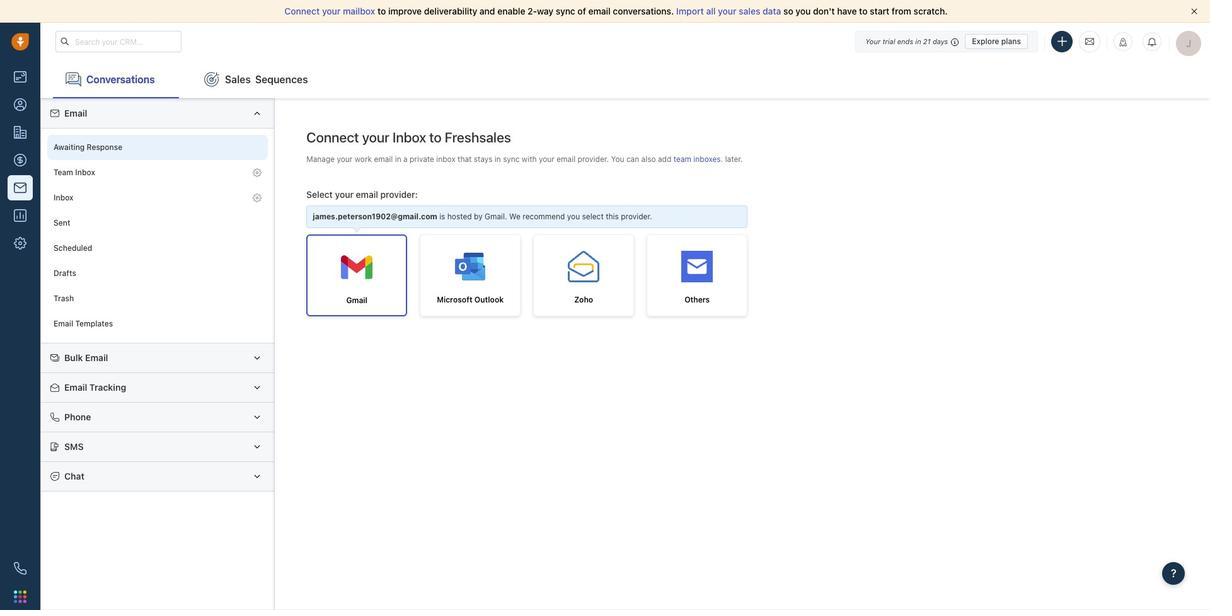 Task type: describe. For each thing, give the bounding box(es) containing it.
way
[[537, 6, 554, 16]]

email templates
[[54, 319, 113, 329]]

0 vertical spatial sync
[[556, 6, 576, 16]]

0 vertical spatial provider.
[[578, 154, 609, 164]]

awaiting response
[[54, 143, 122, 152]]

1 horizontal spatial in
[[495, 154, 501, 164]]

microsoft outlook link
[[420, 235, 521, 317]]

drafts link
[[47, 261, 268, 286]]

later.
[[725, 154, 743, 164]]

1 vertical spatial you
[[567, 212, 580, 221]]

sales sequences link
[[192, 61, 321, 98]]

connect your mailbox to improve deliverability and enable 2-way sync of email conversations. import all your sales data so you don't have to start from scratch.
[[285, 6, 948, 16]]

trash
[[54, 294, 74, 304]]

0 vertical spatial inbox
[[393, 129, 426, 146]]

manage
[[307, 154, 335, 164]]

days
[[933, 37, 948, 45]]

enable
[[498, 6, 526, 16]]

email right bulk
[[85, 352, 108, 363]]

your
[[866, 37, 881, 45]]

your for connect your inbox to freshsales
[[362, 129, 390, 146]]

email for email templates
[[54, 319, 73, 329]]

james.peterson1902@gmail.com
[[313, 212, 437, 221]]

conversations link
[[53, 61, 179, 98]]

sequences
[[255, 74, 308, 85]]

sales
[[739, 6, 761, 16]]

chat
[[64, 471, 84, 482]]

email tracking
[[64, 382, 126, 393]]

plans
[[1002, 36, 1021, 46]]

james.peterson1902@gmail.com is hosted by gmail. we recommend you select this provider.
[[313, 212, 652, 221]]

outlook
[[475, 295, 504, 305]]

awaiting response link
[[47, 135, 268, 160]]

gmail.
[[485, 212, 507, 221]]

data
[[763, 6, 781, 16]]

inbox
[[436, 154, 456, 164]]

private
[[410, 154, 434, 164]]

gmail
[[346, 296, 368, 305]]

connect your inbox to freshsales
[[307, 129, 511, 146]]

this
[[606, 212, 619, 221]]

close image
[[1192, 8, 1198, 15]]

zoho link
[[534, 235, 634, 317]]

trial
[[883, 37, 896, 45]]

email right work
[[374, 154, 393, 164]]

hosted
[[447, 212, 472, 221]]

trash link
[[47, 286, 268, 311]]

sms
[[64, 441, 84, 452]]

import all your sales data link
[[676, 6, 784, 16]]

explore
[[972, 36, 1000, 46]]

a
[[404, 154, 408, 164]]

team
[[674, 154, 692, 164]]

add
[[658, 154, 672, 164]]

so
[[784, 6, 794, 16]]

your for manage your work email in a private inbox that stays in sync with your email provider. you can also add team inboxes. later.
[[337, 154, 353, 164]]

conversations.
[[613, 6, 674, 16]]

your right all
[[718, 6, 737, 16]]

2 horizontal spatial in
[[916, 37, 922, 45]]

zoho
[[575, 295, 593, 305]]

team inbox link
[[47, 160, 268, 185]]

templates
[[75, 319, 113, 329]]

by
[[474, 212, 483, 221]]

select
[[307, 189, 333, 200]]

others link
[[647, 235, 748, 317]]

others
[[685, 295, 710, 305]]

sales
[[225, 74, 251, 85]]

of
[[578, 6, 586, 16]]



Task type: locate. For each thing, give the bounding box(es) containing it.
your left mailbox
[[322, 6, 341, 16]]

provider. right this
[[621, 212, 652, 221]]

Search your CRM... text field
[[55, 31, 182, 52]]

1 horizontal spatial provider.
[[621, 212, 652, 221]]

email up 'james.peterson1902@gmail.com'
[[356, 189, 378, 200]]

2 horizontal spatial to
[[859, 6, 868, 16]]

provider.
[[578, 154, 609, 164], [621, 212, 652, 221]]

scheduled
[[54, 244, 92, 253]]

email templates link
[[47, 311, 268, 337]]

select
[[582, 212, 604, 221]]

1 horizontal spatial sync
[[556, 6, 576, 16]]

1 horizontal spatial you
[[796, 6, 811, 16]]

provider:
[[381, 189, 418, 200]]

manage your work email in a private inbox that stays in sync with your email provider. you can also add team inboxes. later.
[[307, 154, 743, 164]]

0 horizontal spatial in
[[395, 154, 401, 164]]

scratch.
[[914, 6, 948, 16]]

awaiting
[[54, 143, 85, 152]]

0 horizontal spatial provider.
[[578, 154, 609, 164]]

you left 'select'
[[567, 212, 580, 221]]

bulk
[[64, 352, 83, 363]]

0 horizontal spatial you
[[567, 212, 580, 221]]

2 vertical spatial inbox
[[54, 193, 74, 203]]

stays
[[474, 154, 493, 164]]

response
[[87, 143, 122, 152]]

mailbox
[[343, 6, 375, 16]]

team inboxes. link
[[674, 154, 725, 164]]

tab list
[[40, 61, 1211, 98]]

email right the of
[[589, 6, 611, 16]]

1 vertical spatial sync
[[503, 154, 520, 164]]

your up work
[[362, 129, 390, 146]]

that
[[458, 154, 472, 164]]

your left work
[[337, 154, 353, 164]]

email
[[64, 108, 87, 119], [54, 319, 73, 329], [85, 352, 108, 363], [64, 382, 87, 393]]

your right with
[[539, 154, 555, 164]]

sent link
[[47, 211, 268, 236]]

from
[[892, 6, 912, 16]]

we
[[509, 212, 521, 221]]

sync
[[556, 6, 576, 16], [503, 154, 520, 164]]

connect for connect your mailbox to improve deliverability and enable 2-way sync of email conversations. import all your sales data so you don't have to start from scratch.
[[285, 6, 320, 16]]

team
[[54, 168, 73, 177]]

you right so
[[796, 6, 811, 16]]

to for freshsales
[[429, 129, 442, 146]]

connect
[[285, 6, 320, 16], [307, 129, 359, 146]]

connect for connect your inbox to freshsales
[[307, 129, 359, 146]]

in left a on the left top of page
[[395, 154, 401, 164]]

work
[[355, 154, 372, 164]]

recommend
[[523, 212, 565, 221]]

ends
[[898, 37, 914, 45]]

your for select your email provider:
[[335, 189, 354, 200]]

explore plans link
[[965, 34, 1028, 49]]

inbox up a on the left top of page
[[393, 129, 426, 146]]

can
[[627, 154, 639, 164]]

you
[[796, 6, 811, 16], [567, 212, 580, 221]]

inboxes.
[[694, 154, 723, 164]]

0 vertical spatial connect
[[285, 6, 320, 16]]

your right select
[[335, 189, 354, 200]]

phone
[[64, 412, 91, 422]]

to for improve
[[378, 6, 386, 16]]

tab list containing conversations
[[40, 61, 1211, 98]]

have
[[837, 6, 857, 16]]

inbox right team
[[75, 168, 95, 177]]

email up phone
[[64, 382, 87, 393]]

1 vertical spatial connect
[[307, 129, 359, 146]]

inbox link
[[47, 185, 268, 211]]

sync left the of
[[556, 6, 576, 16]]

sent
[[54, 218, 70, 228]]

with
[[522, 154, 537, 164]]

in right stays on the left top
[[495, 154, 501, 164]]

to right mailbox
[[378, 6, 386, 16]]

is
[[440, 212, 445, 221]]

gmail link
[[307, 235, 407, 317]]

connect up manage
[[307, 129, 359, 146]]

in
[[916, 37, 922, 45], [395, 154, 401, 164], [495, 154, 501, 164]]

connect your mailbox link
[[285, 6, 378, 16]]

provider. left you
[[578, 154, 609, 164]]

1 vertical spatial provider.
[[621, 212, 652, 221]]

bulk email
[[64, 352, 108, 363]]

inbox
[[393, 129, 426, 146], [75, 168, 95, 177], [54, 193, 74, 203]]

scheduled link
[[47, 236, 268, 261]]

inbox inside "link"
[[75, 168, 95, 177]]

to left start
[[859, 6, 868, 16]]

freshsales
[[445, 129, 511, 146]]

import
[[676, 6, 704, 16]]

freshworks switcher image
[[14, 591, 26, 603]]

to up inbox
[[429, 129, 442, 146]]

explore plans
[[972, 36, 1021, 46]]

team inbox
[[54, 168, 95, 177]]

start
[[870, 6, 890, 16]]

1 vertical spatial inbox
[[75, 168, 95, 177]]

0 horizontal spatial inbox
[[54, 193, 74, 203]]

microsoft
[[437, 295, 473, 305]]

microsoft outlook
[[437, 295, 504, 305]]

in left 21
[[916, 37, 922, 45]]

email right with
[[557, 154, 576, 164]]

phone image
[[14, 562, 26, 575]]

sync left with
[[503, 154, 520, 164]]

what's new image
[[1119, 38, 1128, 47]]

your
[[322, 6, 341, 16], [718, 6, 737, 16], [362, 129, 390, 146], [337, 154, 353, 164], [539, 154, 555, 164], [335, 189, 354, 200]]

0 horizontal spatial sync
[[503, 154, 520, 164]]

your for connect your mailbox to improve deliverability and enable 2-way sync of email conversations. import all your sales data so you don't have to start from scratch.
[[322, 6, 341, 16]]

2-
[[528, 6, 537, 16]]

deliverability
[[424, 6, 477, 16]]

0 horizontal spatial to
[[378, 6, 386, 16]]

inbox down team
[[54, 193, 74, 203]]

1 horizontal spatial to
[[429, 129, 442, 146]]

1 horizontal spatial inbox
[[75, 168, 95, 177]]

all
[[706, 6, 716, 16]]

conversations
[[86, 74, 155, 85]]

also
[[642, 154, 656, 164]]

phone element
[[8, 556, 33, 581]]

email down the trash at the left
[[54, 319, 73, 329]]

21
[[924, 37, 931, 45]]

0 vertical spatial you
[[796, 6, 811, 16]]

email for email
[[64, 108, 87, 119]]

don't
[[813, 6, 835, 16]]

sales sequences
[[225, 74, 308, 85]]

select your email provider:
[[307, 189, 418, 200]]

to
[[378, 6, 386, 16], [859, 6, 868, 16], [429, 129, 442, 146]]

email for email tracking
[[64, 382, 87, 393]]

send email image
[[1086, 36, 1095, 47]]

your trial ends in 21 days
[[866, 37, 948, 45]]

connect left mailbox
[[285, 6, 320, 16]]

2 horizontal spatial inbox
[[393, 129, 426, 146]]

drafts
[[54, 269, 76, 278]]

you
[[611, 154, 625, 164]]

improve
[[388, 6, 422, 16]]

tracking
[[89, 382, 126, 393]]

and
[[480, 6, 495, 16]]

email up awaiting at the left top of page
[[64, 108, 87, 119]]



Task type: vqa. For each thing, say whether or not it's contained in the screenshot.
5036153947
no



